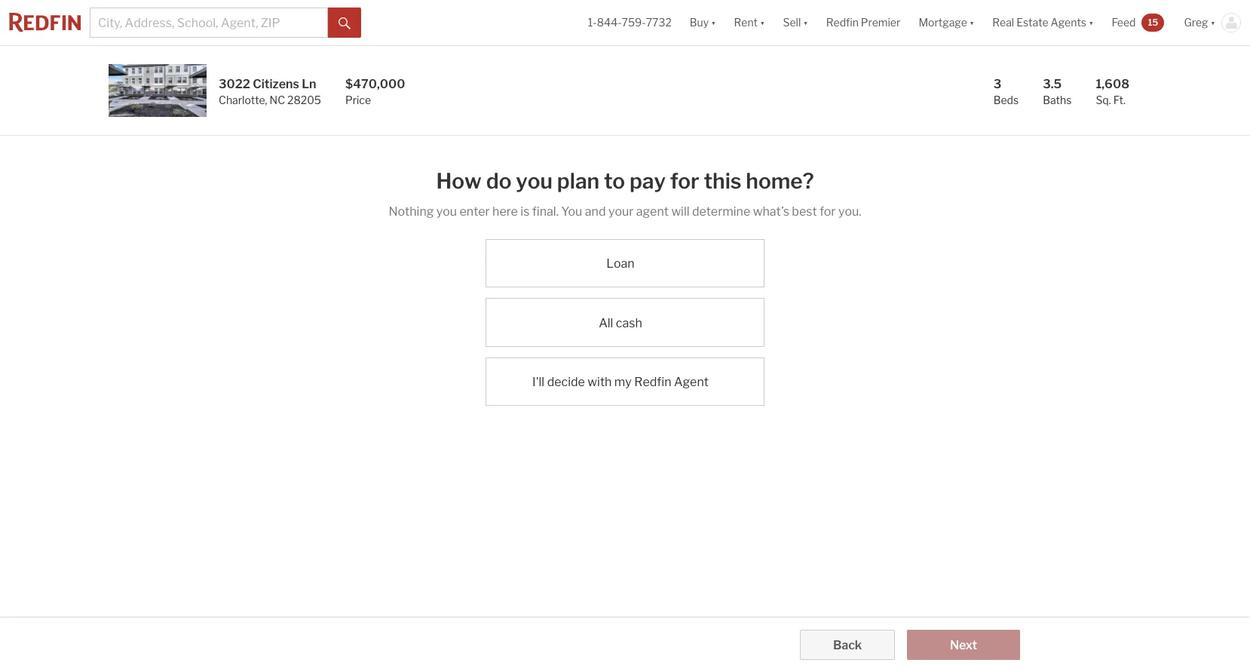 Task type: locate. For each thing, give the bounding box(es) containing it.
for up will
[[671, 168, 700, 194]]

redfin right my
[[635, 375, 672, 389]]

1 horizontal spatial redfin
[[827, 16, 859, 29]]

4 ▾ from the left
[[970, 16, 975, 29]]

0 vertical spatial redfin
[[827, 16, 859, 29]]

City, Address, School, Agent, ZIP search field
[[90, 8, 328, 38]]

1 vertical spatial you
[[437, 204, 457, 219]]

3 ▾ from the left
[[804, 16, 809, 29]]

15
[[1149, 16, 1159, 28]]

1 ▾ from the left
[[711, 16, 716, 29]]

determine
[[693, 204, 751, 219]]

for left you.
[[820, 204, 836, 219]]

1-844-759-7732
[[588, 16, 672, 29]]

loan
[[607, 257, 635, 271]]

feed
[[1112, 16, 1136, 29]]

for
[[671, 168, 700, 194], [820, 204, 836, 219]]

do
[[486, 168, 512, 194]]

nc
[[270, 94, 285, 106]]

7732
[[646, 16, 672, 29]]

1-
[[588, 16, 597, 29]]

▾ right agents
[[1089, 16, 1094, 29]]

my
[[615, 375, 632, 389]]

best
[[792, 204, 817, 219]]

i'll
[[533, 375, 545, 389]]

0 horizontal spatial for
[[671, 168, 700, 194]]

greg ▾
[[1185, 16, 1216, 29]]

rent ▾ button
[[734, 0, 765, 45]]

redfin
[[827, 16, 859, 29], [635, 375, 672, 389]]

844-
[[597, 16, 622, 29]]

to
[[604, 168, 625, 194]]

is
[[521, 204, 530, 219]]

submit search image
[[339, 17, 351, 29]]

this
[[704, 168, 742, 194]]

i'll decide with my redfin agent
[[533, 375, 709, 389]]

and
[[585, 204, 606, 219]]

3
[[994, 77, 1002, 91]]

sq.
[[1096, 94, 1112, 106]]

redfin left premier
[[827, 16, 859, 29]]

0 horizontal spatial you
[[437, 204, 457, 219]]

redfin premier button
[[818, 0, 910, 45]]

sell ▾ button
[[783, 0, 809, 45]]

back button
[[801, 630, 895, 660]]

0 vertical spatial you
[[516, 168, 553, 194]]

mortgage ▾
[[919, 16, 975, 29]]

estate
[[1017, 16, 1049, 29]]

2 ▾ from the left
[[760, 16, 765, 29]]

sell
[[783, 16, 801, 29]]

you left enter
[[437, 204, 457, 219]]

1 horizontal spatial for
[[820, 204, 836, 219]]

mortgage ▾ button
[[919, 0, 975, 45]]

3022 citizens ln charlotte , nc 28205
[[219, 77, 321, 106]]

1-844-759-7732 link
[[588, 16, 672, 29]]

28205
[[287, 94, 321, 106]]

nothing
[[389, 204, 434, 219]]

0 horizontal spatial redfin
[[635, 375, 672, 389]]

rent ▾ button
[[725, 0, 774, 45]]

all cash
[[599, 316, 643, 330]]

▾ right rent at the top of the page
[[760, 16, 765, 29]]

pay
[[630, 168, 666, 194]]

1,608
[[1096, 77, 1130, 91]]

▾ right buy
[[711, 16, 716, 29]]

1,608 sq. ft.
[[1096, 77, 1130, 106]]

real
[[993, 16, 1015, 29]]

you up is
[[516, 168, 553, 194]]

final.
[[532, 204, 559, 219]]

redfin premier
[[827, 16, 901, 29]]

agents
[[1051, 16, 1087, 29]]

buy
[[690, 16, 709, 29]]

you
[[516, 168, 553, 194], [437, 204, 457, 219]]

nothing you enter here is final. you and your agent will determine what's best for you.
[[389, 204, 862, 219]]

how
[[436, 168, 482, 194]]

▾ right greg
[[1211, 16, 1216, 29]]

6 ▾ from the left
[[1211, 16, 1216, 29]]

▾ right the mortgage
[[970, 16, 975, 29]]

your
[[609, 204, 634, 219]]

premier
[[861, 16, 901, 29]]

real estate agents ▾ link
[[993, 0, 1094, 45]]

sell ▾
[[783, 16, 809, 29]]

▾
[[711, 16, 716, 29], [760, 16, 765, 29], [804, 16, 809, 29], [970, 16, 975, 29], [1089, 16, 1094, 29], [1211, 16, 1216, 29]]

▾ right "sell"
[[804, 16, 809, 29]]

will
[[672, 204, 690, 219]]



Task type: vqa. For each thing, say whether or not it's contained in the screenshot.
All filters button
no



Task type: describe. For each thing, give the bounding box(es) containing it.
rent
[[734, 16, 758, 29]]

mortgage
[[919, 16, 968, 29]]

1 horizontal spatial you
[[516, 168, 553, 194]]

how do you plan to pay for this home?
[[436, 168, 814, 194]]

charlotte
[[219, 94, 265, 106]]

real estate agents ▾ button
[[984, 0, 1103, 45]]

$470,000 price
[[345, 77, 405, 106]]

buy ▾ button
[[681, 0, 725, 45]]

agent
[[637, 204, 669, 219]]

next
[[951, 638, 978, 653]]

how do you plan to pay for this home?. required field. element
[[389, 160, 862, 197]]

$470,000
[[345, 77, 405, 91]]

all
[[599, 316, 614, 330]]

sell ▾ button
[[774, 0, 818, 45]]

1 vertical spatial for
[[820, 204, 836, 219]]

▾ for sell ▾
[[804, 16, 809, 29]]

▾ for greg ▾
[[1211, 16, 1216, 29]]

you.
[[839, 204, 862, 219]]

cash
[[616, 316, 643, 330]]

0 vertical spatial for
[[671, 168, 700, 194]]

real estate agents ▾
[[993, 16, 1094, 29]]

next button
[[908, 630, 1021, 660]]

beds
[[994, 94, 1019, 106]]

baths
[[1043, 94, 1072, 106]]

5 ▾ from the left
[[1089, 16, 1094, 29]]

you
[[562, 204, 583, 219]]

▾ for mortgage ▾
[[970, 16, 975, 29]]

here
[[493, 204, 518, 219]]

3022
[[219, 77, 250, 91]]

redfin inside button
[[827, 16, 859, 29]]

back
[[834, 638, 862, 653]]

3 beds
[[994, 77, 1019, 106]]

agent
[[674, 375, 709, 389]]

buy ▾
[[690, 16, 716, 29]]

1 vertical spatial redfin
[[635, 375, 672, 389]]

plan
[[557, 168, 600, 194]]

price
[[345, 94, 371, 106]]

▾ for buy ▾
[[711, 16, 716, 29]]

home?
[[746, 168, 814, 194]]

citizens
[[253, 77, 299, 91]]

ln
[[302, 77, 317, 91]]

759-
[[622, 16, 646, 29]]

3.5 baths
[[1043, 77, 1072, 106]]

with
[[588, 375, 612, 389]]

rent ▾
[[734, 16, 765, 29]]

what's
[[753, 204, 790, 219]]

greg
[[1185, 16, 1209, 29]]

buy ▾ button
[[690, 0, 716, 45]]

▾ for rent ▾
[[760, 16, 765, 29]]

enter
[[460, 204, 490, 219]]

decide
[[547, 375, 585, 389]]

ft.
[[1114, 94, 1126, 106]]

3.5
[[1043, 77, 1062, 91]]

mortgage ▾ button
[[910, 0, 984, 45]]

,
[[265, 94, 267, 106]]



